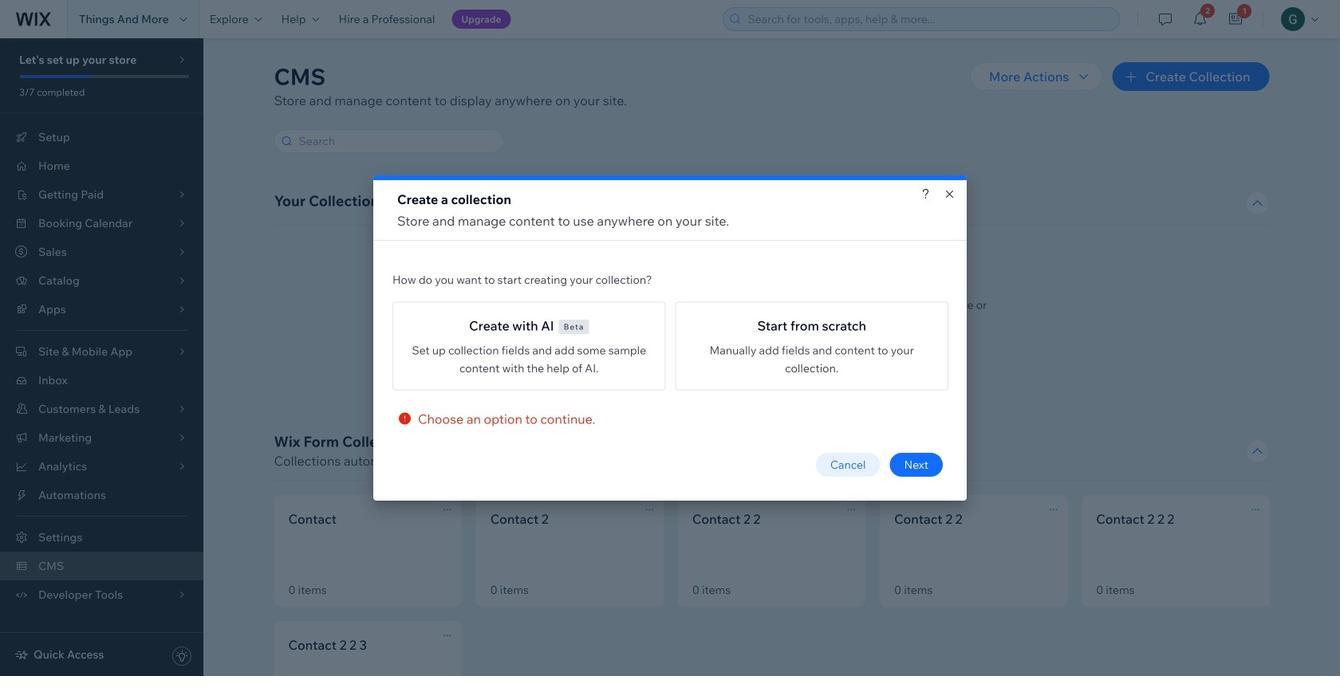 Task type: locate. For each thing, give the bounding box(es) containing it.
sidebar element
[[0, 38, 203, 676]]



Task type: describe. For each thing, give the bounding box(es) containing it.
Search field
[[294, 130, 498, 152]]

Search for tools, apps, help & more... field
[[743, 8, 1115, 30]]



Task type: vqa. For each thing, say whether or not it's contained in the screenshot.
the sidebar element
yes



